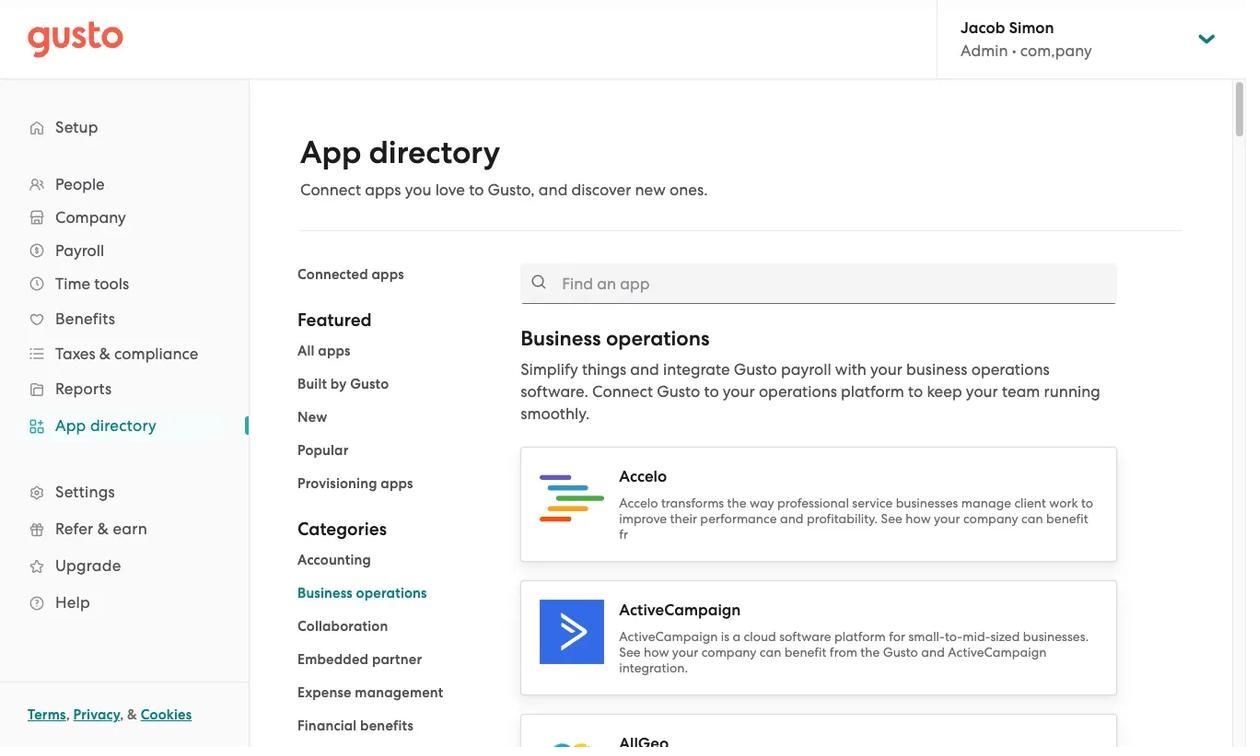 Task type: describe. For each thing, give the bounding box(es) containing it.
management
[[355, 684, 443, 701]]

financial benefits
[[298, 718, 414, 734]]

featured
[[298, 310, 372, 331]]

reports link
[[18, 372, 230, 405]]

activecampaign logo image
[[540, 600, 605, 664]]

time
[[55, 275, 90, 293]]

mid-
[[963, 629, 991, 644]]

company
[[55, 208, 126, 227]]

accelo accelo transforms the way professional service businesses manage client work to improve their performance and profitability. see how your company can benefit fr
[[619, 467, 1094, 542]]

time tools
[[55, 275, 129, 293]]

1 vertical spatial activecampaign
[[619, 629, 718, 644]]

transforms
[[661, 496, 724, 510]]

to-
[[945, 629, 963, 644]]

settings
[[55, 483, 115, 501]]

can inside activecampaign activecampaign is a cloud software platform for small-to-mid-sized businesses. see how your company can benefit from the gusto and activecampaign integration.
[[760, 645, 782, 660]]

expense management link
[[298, 684, 443, 701]]

accounting link
[[298, 552, 371, 568]]

all apps
[[298, 343, 351, 359]]

service
[[852, 496, 893, 510]]

love
[[435, 181, 465, 199]]

new
[[635, 181, 666, 199]]

payroll button
[[18, 234, 230, 267]]

connected
[[298, 266, 368, 283]]

built by gusto link
[[298, 376, 389, 392]]

see inside accelo accelo transforms the way professional service businesses manage client work to improve their performance and profitability. see how your company can benefit fr
[[881, 511, 903, 526]]

sized
[[991, 629, 1020, 644]]

2 accelo from the top
[[619, 496, 658, 510]]

a
[[733, 629, 741, 644]]

reports
[[55, 380, 112, 398]]

company inside activecampaign activecampaign is a cloud software platform for small-to-mid-sized businesses. see how your company can benefit from the gusto and activecampaign integration.
[[702, 645, 757, 660]]

terms link
[[28, 707, 66, 723]]

team
[[1002, 382, 1040, 401]]

privacy
[[73, 707, 120, 723]]

all
[[298, 343, 315, 359]]

time tools button
[[18, 267, 230, 300]]

jacob
[[961, 18, 1005, 38]]

work
[[1050, 496, 1078, 510]]

and inside accelo accelo transforms the way professional service businesses manage client work to improve their performance and profitability. see how your company can benefit fr
[[780, 511, 804, 526]]

way
[[750, 496, 775, 510]]

setup link
[[18, 111, 230, 144]]

gusto left payroll
[[734, 360, 777, 379]]

the inside accelo accelo transforms the way professional service businesses manage client work to improve their performance and profitability. see how your company can benefit fr
[[727, 496, 747, 510]]

simplify
[[521, 360, 578, 379]]

business for business operations simplify things and integrate gusto payroll with your business operations software. connect gusto to your operations platform to keep your team running smoothly.
[[521, 326, 601, 351]]

list containing people
[[0, 168, 249, 621]]

provisioning apps link
[[298, 475, 413, 492]]

your down integrate
[[723, 382, 755, 401]]

ones.
[[670, 181, 708, 199]]

upgrade
[[55, 556, 121, 575]]

allgeo logo image
[[540, 733, 605, 747]]

to inside app directory connect apps you love to gusto, and discover new ones.
[[469, 181, 484, 199]]

activecampaign activecampaign is a cloud software platform for small-to-mid-sized businesses. see how your company can benefit from the gusto and activecampaign integration.
[[619, 601, 1089, 675]]

your right with
[[871, 360, 903, 379]]

by
[[331, 376, 347, 392]]

help link
[[18, 586, 230, 619]]

refer & earn
[[55, 520, 147, 538]]

expense
[[298, 684, 352, 701]]

apps inside app directory connect apps you love to gusto, and discover new ones.
[[365, 181, 401, 199]]

integration.
[[619, 661, 688, 675]]

app directory
[[55, 416, 157, 435]]

provisioning
[[298, 475, 377, 492]]

new
[[298, 409, 327, 426]]

app for app directory
[[55, 416, 86, 435]]

cloud
[[744, 629, 776, 644]]

gusto down integrate
[[657, 382, 700, 401]]

manage
[[962, 496, 1012, 510]]

settings link
[[18, 475, 230, 509]]

0 vertical spatial activecampaign
[[619, 601, 741, 620]]

partner
[[372, 651, 422, 668]]

financial benefits link
[[298, 718, 414, 734]]

software.
[[521, 382, 589, 401]]

platform inside activecampaign activecampaign is a cloud software platform for small-to-mid-sized businesses. see how your company can benefit from the gusto and activecampaign integration.
[[835, 629, 886, 644]]

benefits
[[55, 310, 115, 328]]

refer
[[55, 520, 93, 538]]

collaboration
[[298, 618, 388, 635]]

business
[[907, 360, 968, 379]]

gusto inside activecampaign activecampaign is a cloud software platform for small-to-mid-sized businesses. see how your company can benefit from the gusto and activecampaign integration.
[[883, 645, 918, 660]]

keep
[[927, 382, 962, 401]]

to down integrate
[[704, 382, 719, 401]]

2 vertical spatial activecampaign
[[948, 645, 1047, 660]]

professional
[[778, 496, 849, 510]]

& for earn
[[97, 520, 109, 538]]

operations up team
[[972, 360, 1050, 379]]

benefits link
[[18, 302, 230, 335]]

app directory link
[[18, 409, 230, 442]]

setup
[[55, 118, 98, 136]]

can inside accelo accelo transforms the way professional service businesses manage client work to improve their performance and profitability. see how your company can benefit fr
[[1022, 511, 1043, 526]]

popular link
[[298, 442, 349, 459]]

company button
[[18, 201, 230, 234]]

integrate
[[663, 360, 730, 379]]

1 accelo from the top
[[619, 467, 667, 486]]

terms , privacy , & cookies
[[28, 707, 192, 723]]

gusto right "by"
[[350, 376, 389, 392]]

1 , from the left
[[66, 707, 70, 723]]

operations down payroll
[[759, 382, 837, 401]]

cookies
[[141, 707, 192, 723]]

embedded
[[298, 651, 369, 668]]

refer & earn link
[[18, 512, 230, 545]]

gusto navigation element
[[0, 79, 249, 650]]

see inside activecampaign activecampaign is a cloud software platform for small-to-mid-sized businesses. see how your company can benefit from the gusto and activecampaign integration.
[[619, 645, 641, 660]]

help
[[55, 593, 90, 612]]

smoothly.
[[521, 404, 590, 423]]

categories
[[298, 519, 387, 540]]

business for business operations
[[298, 585, 353, 602]]

compliance
[[114, 345, 198, 363]]



Task type: locate. For each thing, give the bounding box(es) containing it.
0 vertical spatial how
[[906, 511, 931, 526]]

taxes & compliance
[[55, 345, 198, 363]]

provisioning apps
[[298, 475, 413, 492]]

0 horizontal spatial can
[[760, 645, 782, 660]]

1 horizontal spatial benefit
[[1047, 511, 1089, 526]]

small-
[[909, 629, 945, 644]]

com,pany
[[1021, 41, 1092, 60]]

app for app directory connect apps you love to gusto, and discover new ones.
[[300, 134, 361, 171]]

and
[[539, 181, 568, 199], [630, 360, 659, 379], [780, 511, 804, 526], [921, 645, 945, 660]]

how down businesses
[[906, 511, 931, 526]]

platform
[[841, 382, 905, 401], [835, 629, 886, 644]]

improve
[[619, 511, 667, 526]]

your down businesses
[[934, 511, 960, 526]]

tools
[[94, 275, 129, 293]]

App Search field
[[521, 263, 1118, 304]]

built by gusto
[[298, 376, 389, 392]]

the up performance
[[727, 496, 747, 510]]

0 horizontal spatial the
[[727, 496, 747, 510]]

0 horizontal spatial connect
[[300, 181, 361, 199]]

list
[[0, 168, 249, 621], [298, 340, 493, 495], [298, 549, 493, 747]]

, left the privacy link
[[66, 707, 70, 723]]

embedded partner
[[298, 651, 422, 668]]

all apps link
[[298, 343, 351, 359]]

privacy link
[[73, 707, 120, 723]]

activecampaign up integration.
[[619, 629, 718, 644]]

and inside activecampaign activecampaign is a cloud software platform for small-to-mid-sized businesses. see how your company can benefit from the gusto and activecampaign integration.
[[921, 645, 945, 660]]

gusto down for
[[883, 645, 918, 660]]

0 horizontal spatial directory
[[90, 416, 157, 435]]

1 horizontal spatial the
[[861, 645, 880, 660]]

& inside dropdown button
[[99, 345, 110, 363]]

list for featured
[[298, 340, 493, 495]]

new link
[[298, 409, 327, 426]]

0 horizontal spatial app
[[55, 416, 86, 435]]

0 horizontal spatial ,
[[66, 707, 70, 723]]

None search field
[[521, 263, 1118, 304]]

business
[[521, 326, 601, 351], [298, 585, 353, 602]]

business operations
[[298, 585, 427, 602]]

1 horizontal spatial how
[[906, 511, 931, 526]]

financial
[[298, 718, 357, 734]]

list containing all apps
[[298, 340, 493, 495]]

with
[[835, 360, 867, 379]]

operations
[[606, 326, 710, 351], [972, 360, 1050, 379], [759, 382, 837, 401], [356, 585, 427, 602]]

and down small-
[[921, 645, 945, 660]]

connect inside app directory connect apps you love to gusto, and discover new ones.
[[300, 181, 361, 199]]

& right taxes
[[99, 345, 110, 363]]

simon
[[1009, 18, 1054, 38]]

0 vertical spatial connect
[[300, 181, 361, 199]]

you
[[405, 181, 432, 199]]

expense management
[[298, 684, 443, 701]]

to
[[469, 181, 484, 199], [704, 382, 719, 401], [908, 382, 923, 401], [1081, 496, 1094, 510]]

their
[[670, 511, 697, 526]]

1 horizontal spatial can
[[1022, 511, 1043, 526]]

how inside activecampaign activecampaign is a cloud software platform for small-to-mid-sized businesses. see how your company can benefit from the gusto and activecampaign integration.
[[644, 645, 669, 660]]

app inside app directory connect apps you love to gusto, and discover new ones.
[[300, 134, 361, 171]]

list for categories
[[298, 549, 493, 747]]

connected apps link
[[298, 266, 404, 283]]

home image
[[28, 21, 123, 58]]

1 vertical spatial app
[[55, 416, 86, 435]]

company down manage
[[964, 511, 1019, 526]]

jacob simon admin • com,pany
[[961, 18, 1092, 60]]

software
[[780, 629, 831, 644]]

performance
[[700, 511, 777, 526]]

to right 'love'
[[469, 181, 484, 199]]

the right from
[[861, 645, 880, 660]]

can down cloud on the right of the page
[[760, 645, 782, 660]]

and inside app directory connect apps you love to gusto, and discover new ones.
[[539, 181, 568, 199]]

is
[[721, 629, 730, 644]]

your inside accelo accelo transforms the way professional service businesses manage client work to improve their performance and profitability. see how your company can benefit fr
[[934, 511, 960, 526]]

apps right connected
[[372, 266, 404, 283]]

operations up collaboration on the bottom left
[[356, 585, 427, 602]]

and right things
[[630, 360, 659, 379]]

benefit
[[1047, 511, 1089, 526], [785, 645, 827, 660]]

0 vertical spatial &
[[99, 345, 110, 363]]

company
[[964, 511, 1019, 526], [702, 645, 757, 660]]

apps
[[365, 181, 401, 199], [372, 266, 404, 283], [318, 343, 351, 359], [381, 475, 413, 492]]

to inside accelo accelo transforms the way professional service businesses manage client work to improve their performance and profitability. see how your company can benefit fr
[[1081, 496, 1094, 510]]

running
[[1044, 382, 1101, 401]]

benefit down software
[[785, 645, 827, 660]]

directory for app directory
[[90, 416, 157, 435]]

terms
[[28, 707, 66, 723]]

directory for app directory connect apps you love to gusto, and discover new ones.
[[369, 134, 500, 171]]

1 vertical spatial company
[[702, 645, 757, 660]]

operations up integrate
[[606, 326, 710, 351]]

0 vertical spatial company
[[964, 511, 1019, 526]]

company inside accelo accelo transforms the way professional service businesses manage client work to improve their performance and profitability. see how your company can benefit fr
[[964, 511, 1019, 526]]

gusto,
[[488, 181, 535, 199]]

apps for connected apps
[[372, 266, 404, 283]]

business inside list
[[298, 585, 353, 602]]

0 vertical spatial accelo
[[619, 467, 667, 486]]

1 vertical spatial how
[[644, 645, 669, 660]]

operations inside list
[[356, 585, 427, 602]]

0 vertical spatial see
[[881, 511, 903, 526]]

1 vertical spatial &
[[97, 520, 109, 538]]

your right keep
[[966, 382, 998, 401]]

activecampaign up is
[[619, 601, 741, 620]]

1 horizontal spatial see
[[881, 511, 903, 526]]

embedded partner link
[[298, 651, 422, 668]]

1 vertical spatial business
[[298, 585, 353, 602]]

and right gusto,
[[539, 181, 568, 199]]

popular
[[298, 442, 349, 459]]

2 vertical spatial &
[[127, 707, 137, 723]]

& left earn
[[97, 520, 109, 538]]

2 , from the left
[[120, 707, 124, 723]]

directory up 'love'
[[369, 134, 500, 171]]

0 vertical spatial can
[[1022, 511, 1043, 526]]

0 vertical spatial benefit
[[1047, 511, 1089, 526]]

business operations link
[[298, 585, 427, 602]]

how
[[906, 511, 931, 526], [644, 645, 669, 660]]

1 horizontal spatial business
[[521, 326, 601, 351]]

apps for provisioning apps
[[381, 475, 413, 492]]

app directory connect apps you love to gusto, and discover new ones.
[[300, 134, 708, 199]]

accounting
[[298, 552, 371, 568]]

•
[[1012, 41, 1017, 60]]

business operations simplify things and integrate gusto payroll with your business operations software. connect gusto to your operations platform to keep your team running smoothly.
[[521, 326, 1101, 423]]

0 horizontal spatial see
[[619, 645, 641, 660]]

things
[[582, 360, 627, 379]]

directory down reports link
[[90, 416, 157, 435]]

0 horizontal spatial business
[[298, 585, 353, 602]]

activecampaign down sized at the right of page
[[948, 645, 1047, 660]]

company down is
[[702, 645, 757, 660]]

to right work
[[1081, 496, 1094, 510]]

people button
[[18, 168, 230, 201]]

upgrade link
[[18, 549, 230, 582]]

&
[[99, 345, 110, 363], [97, 520, 109, 538], [127, 707, 137, 723]]

business inside "business operations simplify things and integrate gusto payroll with your business operations software. connect gusto to your operations platform to keep your team running smoothly."
[[521, 326, 601, 351]]

, left cookies
[[120, 707, 124, 723]]

1 horizontal spatial company
[[964, 511, 1019, 526]]

0 vertical spatial business
[[521, 326, 601, 351]]

business down accounting link
[[298, 585, 353, 602]]

1 horizontal spatial directory
[[369, 134, 500, 171]]

discover
[[572, 181, 631, 199]]

1 horizontal spatial app
[[300, 134, 361, 171]]

1 horizontal spatial connect
[[592, 382, 653, 401]]

accelo logo image
[[540, 466, 605, 531]]

benefit inside accelo accelo transforms the way professional service businesses manage client work to improve their performance and profitability. see how your company can benefit fr
[[1047, 511, 1089, 526]]

to left keep
[[908, 382, 923, 401]]

platform up from
[[835, 629, 886, 644]]

see down service
[[881, 511, 903, 526]]

built
[[298, 376, 327, 392]]

list containing accounting
[[298, 549, 493, 747]]

how up integration.
[[644, 645, 669, 660]]

taxes
[[55, 345, 95, 363]]

apps left you
[[365, 181, 401, 199]]

0 horizontal spatial company
[[702, 645, 757, 660]]

your up integration.
[[672, 645, 699, 660]]

0 horizontal spatial how
[[644, 645, 669, 660]]

and down professional
[[780, 511, 804, 526]]

can down client
[[1022, 511, 1043, 526]]

collaboration link
[[298, 618, 388, 635]]

the inside activecampaign activecampaign is a cloud software platform for small-to-mid-sized businesses. see how your company can benefit from the gusto and activecampaign integration.
[[861, 645, 880, 660]]

businesses
[[896, 496, 958, 510]]

payroll
[[55, 241, 104, 260]]

directory inside app directory connect apps you love to gusto, and discover new ones.
[[369, 134, 500, 171]]

1 vertical spatial benefit
[[785, 645, 827, 660]]

0 horizontal spatial benefit
[[785, 645, 827, 660]]

1 vertical spatial accelo
[[619, 496, 658, 510]]

0 vertical spatial the
[[727, 496, 747, 510]]

apps for all apps
[[318, 343, 351, 359]]

connect
[[300, 181, 361, 199], [592, 382, 653, 401]]

0 vertical spatial platform
[[841, 382, 905, 401]]

apps right provisioning
[[381, 475, 413, 492]]

benefit down work
[[1047, 511, 1089, 526]]

platform inside "business operations simplify things and integrate gusto payroll with your business operations software. connect gusto to your operations platform to keep your team running smoothly."
[[841, 382, 905, 401]]

businesses.
[[1023, 629, 1089, 644]]

1 vertical spatial the
[[861, 645, 880, 660]]

benefit inside activecampaign activecampaign is a cloud software platform for small-to-mid-sized businesses. see how your company can benefit from the gusto and activecampaign integration.
[[785, 645, 827, 660]]

connect inside "business operations simplify things and integrate gusto payroll with your business operations software. connect gusto to your operations platform to keep your team running smoothly."
[[592, 382, 653, 401]]

for
[[889, 629, 906, 644]]

business up simplify
[[521, 326, 601, 351]]

connect up connected
[[300, 181, 361, 199]]

and inside "business operations simplify things and integrate gusto payroll with your business operations software. connect gusto to your operations platform to keep your team running smoothly."
[[630, 360, 659, 379]]

fr
[[619, 527, 628, 542]]

& left cookies
[[127, 707, 137, 723]]

1 vertical spatial see
[[619, 645, 641, 660]]

see up integration.
[[619, 645, 641, 660]]

platform down with
[[841, 382, 905, 401]]

from
[[830, 645, 858, 660]]

see
[[881, 511, 903, 526], [619, 645, 641, 660]]

1 horizontal spatial ,
[[120, 707, 124, 723]]

1 vertical spatial connect
[[592, 382, 653, 401]]

& for compliance
[[99, 345, 110, 363]]

app inside list
[[55, 416, 86, 435]]

0 vertical spatial app
[[300, 134, 361, 171]]

connect down things
[[592, 382, 653, 401]]

1 vertical spatial platform
[[835, 629, 886, 644]]

how inside accelo accelo transforms the way professional service businesses manage client work to improve their performance and profitability. see how your company can benefit fr
[[906, 511, 931, 526]]

apps right "all"
[[318, 343, 351, 359]]

1 vertical spatial can
[[760, 645, 782, 660]]

your inside activecampaign activecampaign is a cloud software platform for small-to-mid-sized businesses. see how your company can benefit from the gusto and activecampaign integration.
[[672, 645, 699, 660]]

directory inside the app directory link
[[90, 416, 157, 435]]

0 vertical spatial directory
[[369, 134, 500, 171]]

the
[[727, 496, 747, 510], [861, 645, 880, 660]]

earn
[[113, 520, 147, 538]]

1 vertical spatial directory
[[90, 416, 157, 435]]



Task type: vqa. For each thing, say whether or not it's contained in the screenshot.
'directory'
yes



